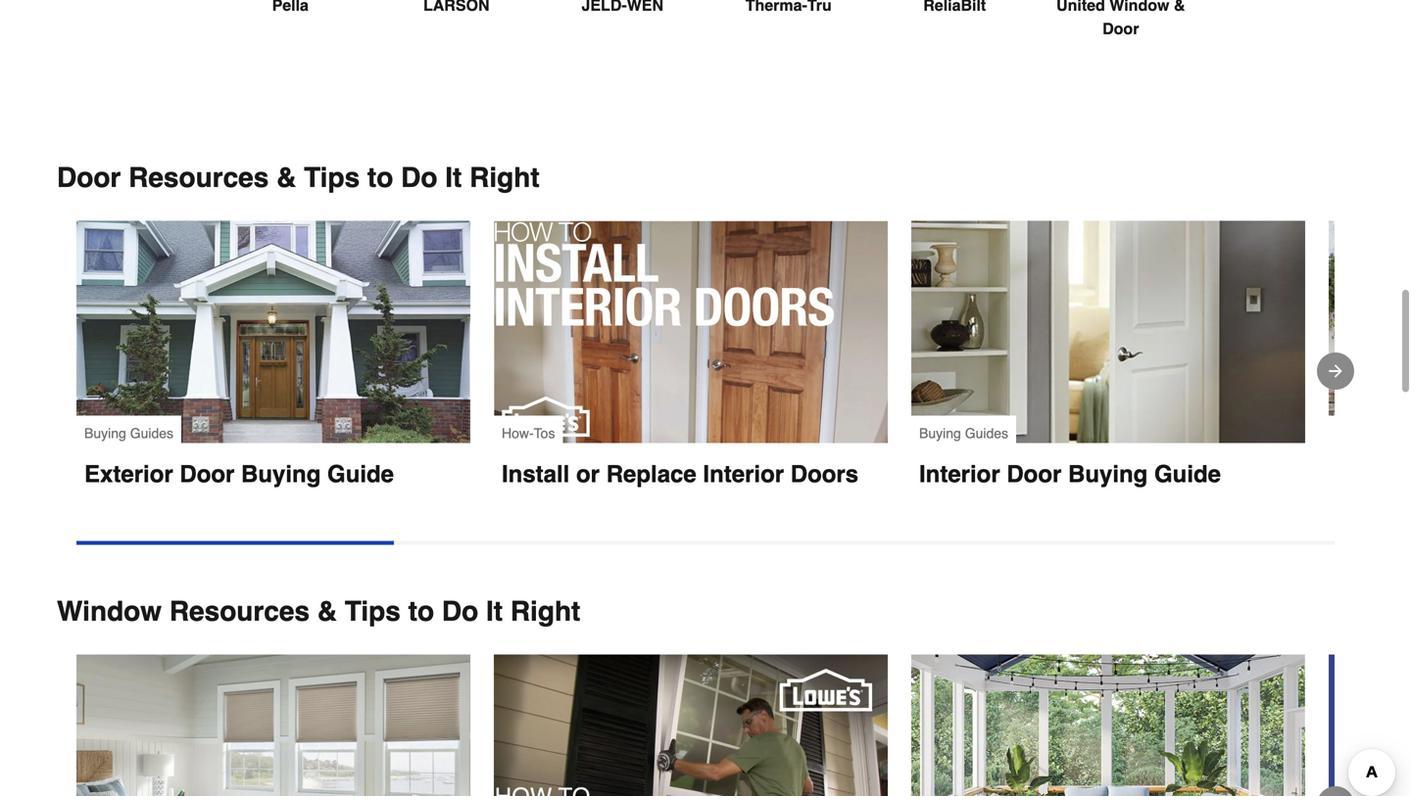 Task type: describe. For each thing, give the bounding box(es) containing it.
united
[[1056, 0, 1105, 14]]

install or replace interior doors
[[502, 461, 859, 488]]

to for window resources & tips to do it right
[[408, 596, 434, 627]]

buying guides for exterior
[[84, 426, 174, 441]]

guides for exterior
[[130, 426, 174, 441]]

buying guides for interior
[[919, 426, 1008, 441]]

door resources & tips to do it right
[[57, 162, 540, 193]]

it for door resources & tips to do it right
[[445, 162, 462, 193]]

tips for door resources & tips to do it right
[[304, 162, 360, 193]]

right for door resources & tips to do it right
[[469, 162, 540, 193]]

or
[[576, 461, 600, 488]]

resources for door
[[128, 162, 269, 193]]

do for door resources & tips to do it right
[[401, 162, 437, 193]]

exterior wood door flanked by pillars. image
[[76, 221, 470, 443]]

do for window resources & tips to do it right
[[442, 596, 478, 627]]

doors
[[791, 461, 859, 488]]

a living room with an open white interior door. image
[[911, 221, 1305, 443]]

window inside united window & door
[[1110, 0, 1170, 14]]

tips for window resources & tips to do it right
[[345, 596, 401, 627]]

guide for interior door buying guide
[[1154, 461, 1221, 488]]

a video showing how to replace existing interior doors. image
[[494, 221, 888, 443]]

tos
[[534, 426, 555, 441]]

& for united
[[1174, 0, 1185, 14]]

united window & door
[[1056, 0, 1185, 38]]

resources for window
[[169, 596, 310, 627]]

2 interior from the left
[[919, 461, 1000, 488]]

window resources & tips to do it right
[[57, 596, 580, 627]]



Task type: locate. For each thing, give the bounding box(es) containing it.
& for door
[[276, 162, 296, 193]]

buying
[[84, 426, 126, 441], [919, 426, 961, 441], [241, 461, 321, 488], [1068, 461, 1148, 488]]

1 vertical spatial &
[[276, 162, 296, 193]]

tips
[[304, 162, 360, 193], [345, 596, 401, 627]]

united window & door link
[[1053, 0, 1188, 88]]

right
[[469, 162, 540, 193], [510, 596, 580, 627]]

1 guides from the left
[[130, 426, 174, 441]]

1 guide from the left
[[327, 461, 394, 488]]

0 vertical spatial window
[[1110, 0, 1170, 14]]

buying guides
[[84, 426, 174, 441], [919, 426, 1008, 441]]

resources
[[128, 162, 269, 193], [169, 596, 310, 627]]

1 horizontal spatial buying guides
[[919, 426, 1008, 441]]

1 vertical spatial window
[[57, 596, 162, 627]]

right for window resources & tips to do it right
[[510, 596, 580, 627]]

0 horizontal spatial it
[[445, 162, 462, 193]]

1 horizontal spatial window
[[1110, 0, 1170, 14]]

1 vertical spatial do
[[442, 596, 478, 627]]

0 horizontal spatial buying guides
[[84, 426, 174, 441]]

0 horizontal spatial &
[[276, 162, 296, 193]]

door inside united window & door
[[1103, 19, 1139, 38]]

2 guide from the left
[[1154, 461, 1221, 488]]

& for window
[[317, 596, 337, 627]]

0 horizontal spatial to
[[367, 162, 393, 193]]

0 vertical spatial &
[[1174, 0, 1185, 14]]

exterior door buying guide
[[84, 461, 394, 488]]

1 buying guides from the left
[[84, 426, 174, 441]]

it
[[445, 162, 462, 193], [486, 596, 503, 627]]

a video demonstrating how to measure for and install an insert or pocket replacement window. image
[[494, 655, 888, 797]]

1 horizontal spatial it
[[486, 596, 503, 627]]

0 vertical spatial it
[[445, 162, 462, 193]]

a video demonstrating how to apply window film. image
[[1329, 655, 1411, 797]]

1 vertical spatial tips
[[345, 596, 401, 627]]

guide for exterior door buying guide
[[327, 461, 394, 488]]

2 vertical spatial &
[[317, 596, 337, 627]]

1 horizontal spatial guides
[[965, 426, 1008, 441]]

a white bedroom with three windows, a chair, a wood bench and a bed with white comforter. image
[[76, 655, 470, 797]]

2 horizontal spatial &
[[1174, 0, 1185, 14]]

1 horizontal spatial guide
[[1154, 461, 1221, 488]]

1 vertical spatial to
[[408, 596, 434, 627]]

1 interior from the left
[[703, 461, 784, 488]]

0 vertical spatial do
[[401, 162, 437, 193]]

&
[[1174, 0, 1185, 14], [276, 162, 296, 193], [317, 596, 337, 627]]

0 horizontal spatial interior
[[703, 461, 784, 488]]

door
[[1103, 19, 1139, 38], [57, 162, 121, 193], [180, 461, 235, 488], [1007, 461, 1062, 488]]

install
[[502, 461, 570, 488]]

how-
[[502, 426, 534, 441]]

1 horizontal spatial &
[[317, 596, 337, 627]]

a brown larson fullview door on a porch with brown siding. image
[[1329, 221, 1411, 443]]

1 vertical spatial it
[[486, 596, 503, 627]]

a large screened-in porch with string lights, a striped rug and patio furniture with blue cushions. image
[[911, 655, 1305, 797]]

0 horizontal spatial guides
[[130, 426, 174, 441]]

& inside united window & door
[[1174, 0, 1185, 14]]

1 vertical spatial resources
[[169, 596, 310, 627]]

0 horizontal spatial guide
[[327, 461, 394, 488]]

0 horizontal spatial window
[[57, 596, 162, 627]]

do
[[401, 162, 437, 193], [442, 596, 478, 627]]

guide
[[327, 461, 394, 488], [1154, 461, 1221, 488]]

0 vertical spatial resources
[[128, 162, 269, 193]]

scrollbar
[[76, 541, 394, 545]]

1 horizontal spatial interior
[[919, 461, 1000, 488]]

1 horizontal spatial do
[[442, 596, 478, 627]]

2 guides from the left
[[965, 426, 1008, 441]]

replace
[[606, 461, 696, 488]]

0 vertical spatial right
[[469, 162, 540, 193]]

to for door resources & tips to do it right
[[367, 162, 393, 193]]

1 horizontal spatial to
[[408, 596, 434, 627]]

2 buying guides from the left
[[919, 426, 1008, 441]]

interior door buying guide
[[919, 461, 1221, 488]]

arrow right image
[[1326, 361, 1345, 381]]

1 vertical spatial right
[[510, 596, 580, 627]]

exterior
[[84, 461, 173, 488]]

window
[[1110, 0, 1170, 14], [57, 596, 162, 627]]

guides up interior door buying guide
[[965, 426, 1008, 441]]

0 vertical spatial to
[[367, 162, 393, 193]]

guides up exterior
[[130, 426, 174, 441]]

0 horizontal spatial do
[[401, 162, 437, 193]]

it for window resources & tips to do it right
[[486, 596, 503, 627]]

guides for interior
[[965, 426, 1008, 441]]

how-tos
[[502, 426, 555, 441]]

interior
[[703, 461, 784, 488], [919, 461, 1000, 488]]

0 vertical spatial tips
[[304, 162, 360, 193]]

to
[[367, 162, 393, 193], [408, 596, 434, 627]]

guides
[[130, 426, 174, 441], [965, 426, 1008, 441]]



Task type: vqa. For each thing, say whether or not it's contained in the screenshot.
first Guides
yes



